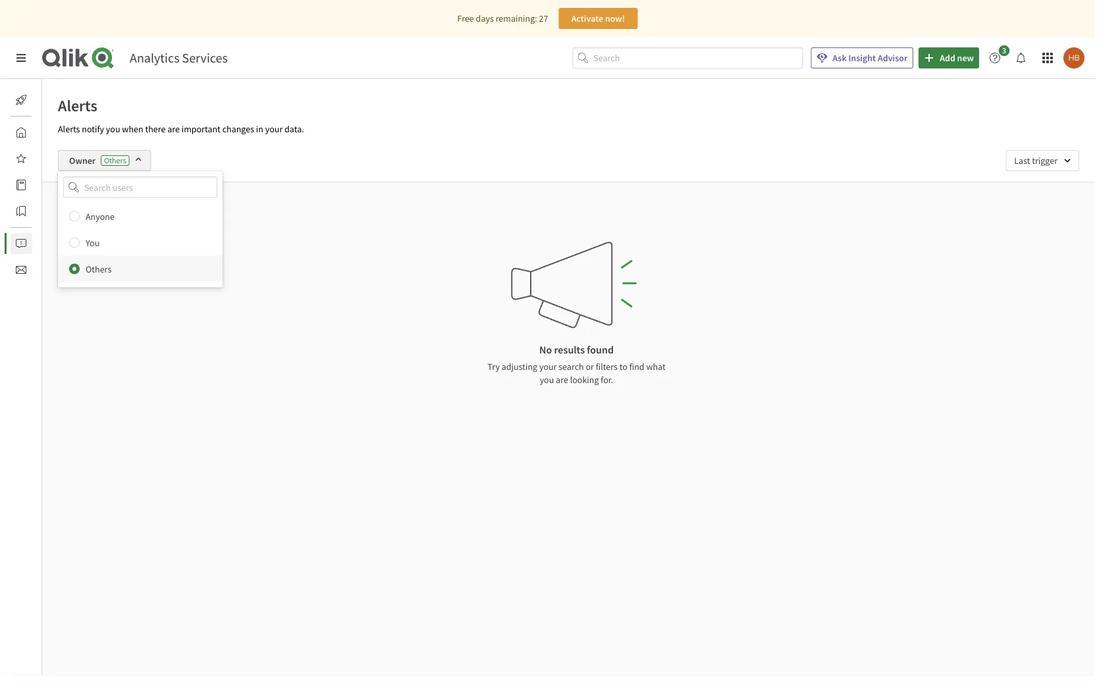 Task type: describe. For each thing, give the bounding box(es) containing it.
Last trigger field
[[1006, 150, 1080, 171]]

3 button
[[985, 45, 1014, 69]]

last
[[1015, 155, 1031, 167]]

subscriptions image
[[16, 265, 26, 275]]

by
[[97, 204, 106, 215]]

you
[[86, 237, 100, 249]]

others inside owner option group
[[86, 263, 112, 275]]

filters
[[596, 361, 618, 373]]

remaining:
[[496, 13, 537, 24]]

found
[[587, 343, 614, 356]]

now!
[[605, 13, 625, 24]]

0 vertical spatial alerts
[[58, 96, 97, 115]]

anyone
[[86, 211, 115, 222]]

alerts notify you when there are important changes in your data.
[[58, 123, 304, 135]]

to
[[620, 361, 628, 373]]

Search text field
[[594, 47, 803, 69]]

others
[[108, 204, 133, 215]]

no
[[540, 343, 552, 356]]

collections image
[[16, 206, 26, 217]]

there
[[145, 123, 166, 135]]

searchbar element
[[573, 47, 803, 69]]

add new button
[[919, 47, 980, 69]]

no results found try adjusting your search or filters to find what you are looking for.
[[488, 343, 666, 386]]

ask insight advisor button
[[811, 47, 914, 69]]

advisor
[[878, 52, 908, 64]]

results
[[554, 343, 585, 356]]

ask
[[833, 52, 847, 64]]

3
[[1003, 45, 1007, 56]]

0 horizontal spatial your
[[265, 123, 283, 135]]

owned
[[67, 204, 95, 215]]

notify
[[82, 123, 104, 135]]

activate
[[572, 13, 604, 24]]

analytics services
[[130, 50, 228, 66]]

alerts link
[[11, 233, 64, 254]]

open sidebar menu image
[[16, 53, 26, 63]]

changes
[[222, 123, 254, 135]]



Task type: vqa. For each thing, say whether or not it's contained in the screenshot.
or
yes



Task type: locate. For each thing, give the bounding box(es) containing it.
None field
[[58, 177, 223, 198]]

your down no on the bottom of the page
[[540, 361, 557, 373]]

last trigger
[[1015, 155, 1058, 167]]

0 horizontal spatial are
[[167, 123, 180, 135]]

in
[[256, 123, 263, 135]]

home link
[[11, 122, 65, 143]]

1 horizontal spatial are
[[556, 374, 568, 386]]

search
[[559, 361, 584, 373]]

insight
[[849, 52, 876, 64]]

none field inside filters region
[[58, 177, 223, 198]]

others
[[104, 155, 126, 166], [86, 263, 112, 275]]

1 vertical spatial others
[[86, 263, 112, 275]]

activate now!
[[572, 13, 625, 24]]

1 vertical spatial are
[[556, 374, 568, 386]]

new
[[958, 52, 974, 64]]

favorites image
[[16, 154, 26, 164]]

alerts right "alerts" icon
[[42, 238, 64, 250]]

2 vertical spatial alerts
[[42, 238, 64, 250]]

what
[[647, 361, 666, 373]]

catalog link
[[11, 175, 72, 196]]

owned by others
[[67, 204, 133, 215]]

trigger
[[1033, 155, 1058, 167]]

alerts left "notify"
[[58, 123, 80, 135]]

find
[[630, 361, 645, 373]]

Search users text field
[[82, 177, 202, 198]]

catalog
[[42, 179, 72, 191]]

or
[[586, 361, 594, 373]]

owned by others button
[[58, 198, 149, 221]]

analytics
[[130, 50, 180, 66]]

you inside no results found try adjusting your search or filters to find what you are looking for.
[[540, 374, 554, 386]]

owner option group
[[58, 203, 223, 282]]

free days remaining: 27
[[458, 13, 548, 24]]

data.
[[285, 123, 304, 135]]

1 horizontal spatial your
[[540, 361, 557, 373]]

free
[[458, 13, 474, 24]]

alerts inside navigation pane 'element'
[[42, 238, 64, 250]]

you
[[106, 123, 120, 135], [540, 374, 554, 386]]

are inside no results found try adjusting your search or filters to find what you are looking for.
[[556, 374, 568, 386]]

add
[[940, 52, 956, 64]]

services
[[182, 50, 228, 66]]

alerts
[[58, 96, 97, 115], [58, 123, 80, 135], [42, 238, 64, 250]]

alerts image
[[16, 238, 26, 249]]

you left the when
[[106, 123, 120, 135]]

1 horizontal spatial you
[[540, 374, 554, 386]]

add new
[[940, 52, 974, 64]]

owner
[[69, 155, 96, 167]]

1 vertical spatial your
[[540, 361, 557, 373]]

navigation pane element
[[0, 84, 72, 286]]

0 vertical spatial are
[[167, 123, 180, 135]]

howard brown image
[[1064, 47, 1085, 69]]

activate now! link
[[559, 8, 638, 29]]

alerts up "notify"
[[58, 96, 97, 115]]

filters region
[[42, 140, 1096, 288]]

others down you
[[86, 263, 112, 275]]

important
[[182, 123, 221, 135]]

your right in in the top of the page
[[265, 123, 283, 135]]

ask insight advisor
[[833, 52, 908, 64]]

others right owner on the top of page
[[104, 155, 126, 166]]

looking
[[570, 374, 599, 386]]

analytics services element
[[130, 50, 228, 66]]

when
[[122, 123, 143, 135]]

are
[[167, 123, 180, 135], [556, 374, 568, 386]]

you down no on the bottom of the page
[[540, 374, 554, 386]]

your inside no results found try adjusting your search or filters to find what you are looking for.
[[540, 361, 557, 373]]

0 vertical spatial others
[[104, 155, 126, 166]]

adjusting
[[502, 361, 538, 373]]

are right the there
[[167, 123, 180, 135]]

are down search
[[556, 374, 568, 386]]

your
[[265, 123, 283, 135], [540, 361, 557, 373]]

try
[[488, 361, 500, 373]]

days
[[476, 13, 494, 24]]

1 vertical spatial alerts
[[58, 123, 80, 135]]

home
[[42, 126, 65, 138]]

1 vertical spatial you
[[540, 374, 554, 386]]

0 vertical spatial your
[[265, 123, 283, 135]]

0 horizontal spatial you
[[106, 123, 120, 135]]

0 vertical spatial you
[[106, 123, 120, 135]]

27
[[539, 13, 548, 24]]

for.
[[601, 374, 614, 386]]



